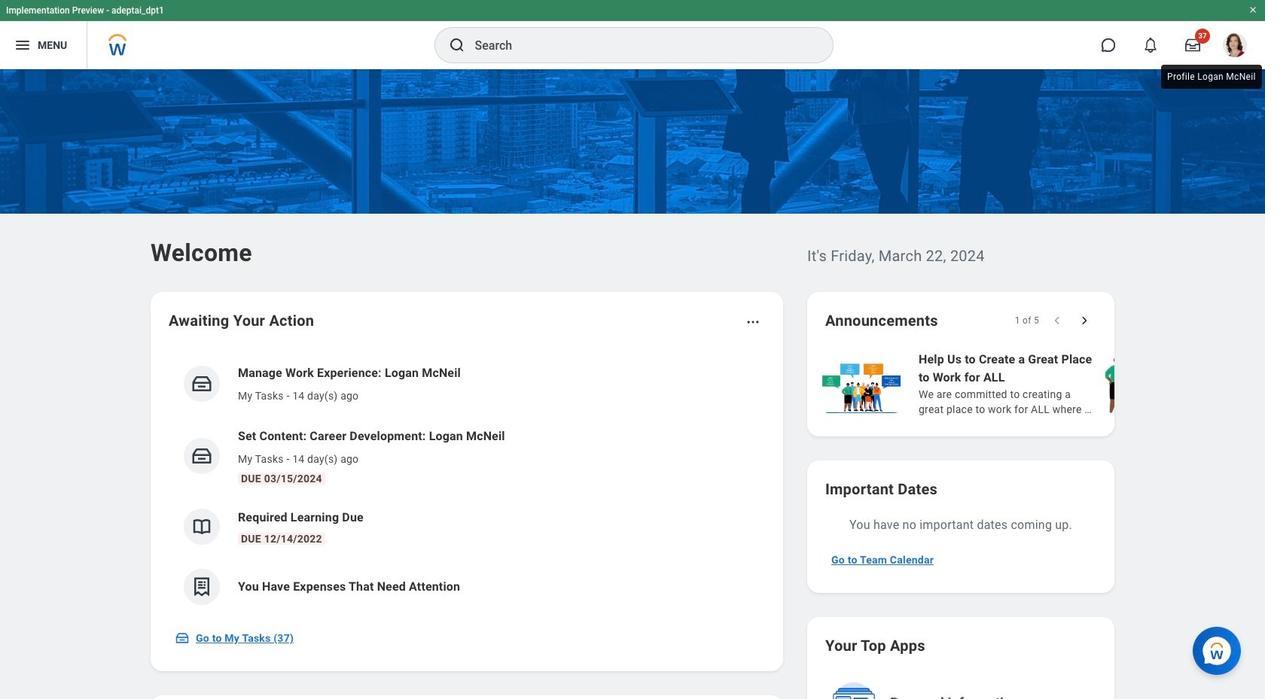 Task type: describe. For each thing, give the bounding box(es) containing it.
notifications large image
[[1144, 38, 1159, 53]]

chevron left small image
[[1050, 313, 1065, 328]]

1 vertical spatial inbox image
[[191, 445, 213, 468]]

book open image
[[191, 516, 213, 539]]

0 horizontal spatial list
[[169, 353, 765, 618]]

0 vertical spatial inbox image
[[191, 373, 213, 396]]

profile logan mcneil image
[[1223, 33, 1248, 60]]

chevron right small image
[[1077, 313, 1092, 328]]

dashboard expenses image
[[191, 576, 213, 599]]

Search Workday  search field
[[475, 29, 802, 62]]



Task type: vqa. For each thing, say whether or not it's contained in the screenshot.
book open image
yes



Task type: locate. For each thing, give the bounding box(es) containing it.
2 vertical spatial inbox image
[[175, 631, 190, 646]]

status
[[1015, 315, 1040, 327]]

inbox large image
[[1186, 38, 1201, 53]]

list
[[820, 350, 1266, 419], [169, 353, 765, 618]]

main content
[[0, 69, 1266, 700]]

tooltip
[[1159, 62, 1265, 92]]

1 horizontal spatial list
[[820, 350, 1266, 419]]

banner
[[0, 0, 1266, 69]]

search image
[[448, 36, 466, 54]]

justify image
[[14, 36, 32, 54]]

related actions image
[[746, 315, 761, 330]]

close environment banner image
[[1249, 5, 1258, 14]]

inbox image
[[191, 373, 213, 396], [191, 445, 213, 468], [175, 631, 190, 646]]



